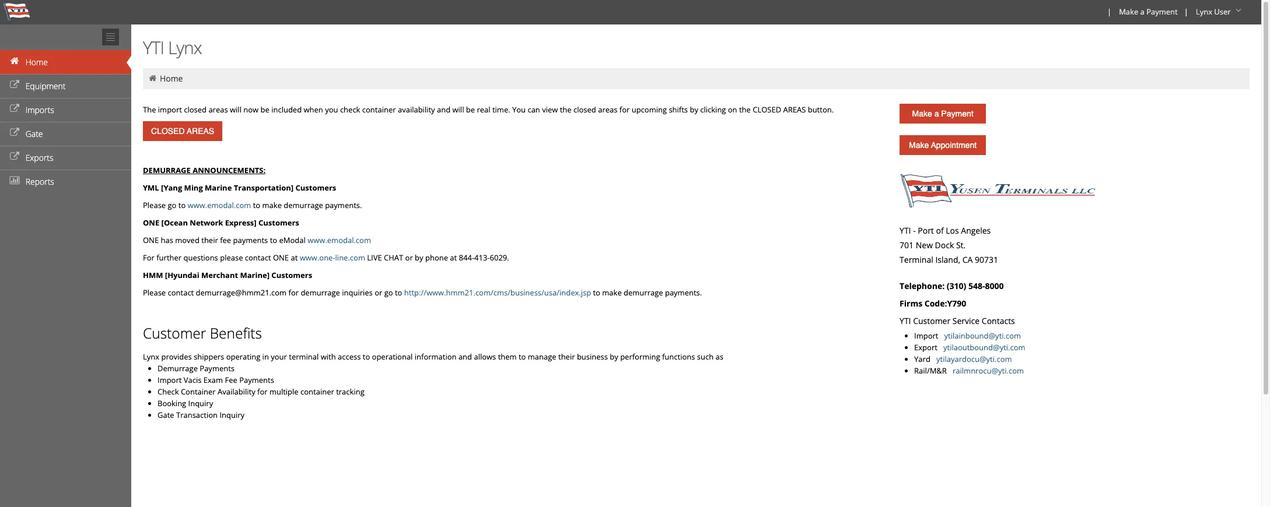 Task type: describe. For each thing, give the bounding box(es) containing it.
equipment
[[25, 81, 66, 92]]

2 will from the left
[[453, 104, 464, 115]]

http://www.hmm21.com/cms/business/usa/index.jsp link
[[404, 288, 591, 298]]

6029.
[[490, 253, 509, 263]]

transaction
[[176, 410, 218, 421]]

multiple
[[270, 387, 299, 397]]

1 the from the left
[[560, 104, 572, 115]]

hmm [hyundai merchant marine] customers
[[143, 270, 312, 281]]

clicking
[[700, 104, 726, 115]]

make for "make appointment" link
[[909, 141, 929, 150]]

0 horizontal spatial home link
[[0, 50, 131, 74]]

0 vertical spatial and
[[437, 104, 451, 115]]

external link image for exports
[[9, 153, 20, 161]]

0 vertical spatial for
[[620, 104, 630, 115]]

demurrage
[[143, 165, 191, 176]]

1 horizontal spatial make
[[602, 288, 622, 298]]

0 horizontal spatial customer
[[143, 324, 206, 343]]

one for one [ocean network express] customers
[[143, 218, 159, 228]]

lynx for user
[[1196, 6, 1213, 17]]

1 vertical spatial contact
[[168, 288, 194, 298]]

1 horizontal spatial a
[[1141, 6, 1145, 17]]

0 horizontal spatial make a payment link
[[900, 104, 986, 124]]

import ytilainbound@yti.com export ytilaoutbound@yti.com yard ytilayardocu@yti.com
[[914, 331, 1026, 365]]

www.one-line.com link
[[300, 253, 365, 263]]

lynx user
[[1196, 6, 1231, 17]]

0 horizontal spatial or
[[375, 288, 382, 298]]

marine]
[[240, 270, 270, 281]]

terminal
[[289, 352, 319, 362]]

0 vertical spatial payments
[[200, 364, 235, 374]]

dock
[[935, 240, 954, 251]]

business
[[577, 352, 608, 362]]

ytilaoutbound@yti.com link
[[944, 343, 1026, 353]]

exports
[[25, 152, 53, 163]]

0 vertical spatial make a payment link
[[1114, 0, 1182, 25]]

closed
[[753, 104, 781, 115]]

moved
[[175, 235, 200, 246]]

operating
[[226, 352, 260, 362]]

button.
[[808, 104, 834, 115]]

[yang
[[161, 183, 182, 193]]

phone
[[425, 253, 448, 263]]

inquiries
[[342, 288, 373, 298]]

www.one-
[[300, 253, 335, 263]]

0 horizontal spatial their
[[201, 235, 218, 246]]

1 be from the left
[[261, 104, 269, 115]]

0 vertical spatial inquiry
[[188, 399, 213, 409]]

user
[[1215, 6, 1231, 17]]

http://www.hmm21.com/cms/business/usa/index.jsp
[[404, 288, 591, 298]]

make for leftmost make a payment link
[[912, 109, 932, 118]]

0 vertical spatial customers
[[296, 183, 336, 193]]

1 vertical spatial www.emodal.com
[[308, 235, 371, 246]]

functions
[[662, 352, 695, 362]]

them
[[498, 352, 517, 362]]

ytilayardocu@yti.com
[[937, 354, 1012, 365]]

customers for one [ocean network express] customers
[[259, 218, 299, 228]]

terminal
[[900, 254, 934, 266]]

shippers
[[194, 352, 224, 362]]

please
[[220, 253, 243, 263]]

check
[[340, 104, 360, 115]]

when
[[304, 104, 323, 115]]

0 horizontal spatial home image
[[9, 57, 20, 65]]

ytilayardocu@yti.com link
[[937, 354, 1012, 365]]

gate inside lynx provides shippers operating in your terminal with access to operational information and allows them to manage their business by performing functions such as demurrage payments import vacis exam fee payments check container availability for multiple container tracking booking inquiry gate transaction inquiry
[[158, 410, 174, 421]]

contacts
[[982, 316, 1015, 327]]

benefits
[[210, 324, 262, 343]]

telephone:
[[900, 281, 945, 292]]

by inside lynx provides shippers operating in your terminal with access to operational information and allows them to manage their business by performing functions such as demurrage payments import vacis exam fee payments check container availability for multiple container tracking booking inquiry gate transaction inquiry
[[610, 352, 618, 362]]

vacis
[[184, 375, 202, 386]]

upcoming
[[632, 104, 667, 115]]

tracking
[[336, 387, 365, 397]]

make appointment
[[909, 141, 977, 150]]

90731
[[975, 254, 999, 266]]

548-
[[969, 281, 985, 292]]

1 horizontal spatial for
[[289, 288, 299, 298]]

demurrage@hmm21.com
[[196, 288, 287, 298]]

one [ocean network express] customers
[[143, 218, 299, 228]]

1 at from the left
[[291, 253, 298, 263]]

0 horizontal spatial make a payment
[[912, 109, 974, 118]]

real
[[477, 104, 491, 115]]

1 horizontal spatial inquiry
[[220, 410, 245, 421]]

railmnrocu@yti.com link
[[953, 366, 1024, 376]]

for further questions please contact one at www.one-line.com live chat or by phone at 844-413-6029.
[[143, 253, 509, 263]]

one for one has moved their fee payments to emodal www.emodal.com
[[143, 235, 159, 246]]

angle down image
[[1233, 6, 1245, 15]]

0 vertical spatial make a payment
[[1119, 6, 1178, 17]]

1 closed from the left
[[184, 104, 207, 115]]

transportation]
[[234, 183, 294, 193]]

payments
[[233, 235, 268, 246]]

0 vertical spatial gate
[[25, 128, 43, 139]]

emodal
[[279, 235, 306, 246]]

[hyundai
[[165, 270, 199, 281]]

2 the from the left
[[739, 104, 751, 115]]

container
[[181, 387, 216, 397]]

service
[[953, 316, 980, 327]]

yti for yti lynx
[[143, 36, 164, 60]]

now
[[244, 104, 259, 115]]

1 horizontal spatial payment
[[1147, 6, 1178, 17]]

0 vertical spatial make
[[1119, 6, 1139, 17]]

1 horizontal spatial home link
[[160, 73, 183, 84]]

1 areas from the left
[[209, 104, 228, 115]]

2 at from the left
[[450, 253, 457, 263]]

please go to www.emodal.com to make demurrage payments.
[[143, 200, 362, 211]]

reports link
[[0, 170, 131, 194]]

gate link
[[0, 122, 131, 146]]

questions
[[184, 253, 218, 263]]

1 horizontal spatial home image
[[148, 74, 158, 82]]

hmm
[[143, 270, 163, 281]]

chat
[[384, 253, 403, 263]]

appointment
[[931, 141, 977, 150]]

and inside lynx provides shippers operating in your terminal with access to operational information and allows them to manage their business by performing functions such as demurrage payments import vacis exam fee payments check container availability for multiple container tracking booking inquiry gate transaction inquiry
[[459, 352, 472, 362]]

you
[[325, 104, 338, 115]]

0 horizontal spatial home
[[25, 57, 48, 68]]

booking
[[158, 399, 186, 409]]

customers for hmm [hyundai merchant marine] customers
[[272, 270, 312, 281]]

manage
[[528, 352, 557, 362]]

island,
[[936, 254, 961, 266]]

413-
[[474, 253, 490, 263]]

customer benefits
[[143, 324, 262, 343]]

1 | from the left
[[1108, 6, 1112, 17]]

external link image for gate
[[9, 129, 20, 137]]

for
[[143, 253, 155, 263]]

access
[[338, 352, 361, 362]]

ca
[[963, 254, 973, 266]]

on
[[728, 104, 737, 115]]

yml [yang ming marine transportation] customers
[[143, 183, 336, 193]]

their inside lynx provides shippers operating in your terminal with access to operational information and allows them to manage their business by performing functions such as demurrage payments import vacis exam fee payments check container availability for multiple container tracking booking inquiry gate transaction inquiry
[[558, 352, 575, 362]]



Task type: locate. For each thing, give the bounding box(es) containing it.
1 horizontal spatial and
[[459, 352, 472, 362]]

0 vertical spatial payment
[[1147, 6, 1178, 17]]

import up export
[[914, 331, 939, 341]]

home down yti lynx
[[160, 73, 183, 84]]

1 vertical spatial make
[[602, 288, 622, 298]]

import up check
[[158, 375, 182, 386]]

check
[[158, 387, 179, 397]]

make
[[262, 200, 282, 211], [602, 288, 622, 298]]

one left has
[[143, 235, 159, 246]]

0 horizontal spatial |
[[1108, 6, 1112, 17]]

0 vertical spatial www.emodal.com link
[[188, 200, 251, 211]]

1 please from the top
[[143, 200, 166, 211]]

0 horizontal spatial make
[[262, 200, 282, 211]]

8000
[[985, 281, 1004, 292]]

0 vertical spatial or
[[405, 253, 413, 263]]

equipment link
[[0, 74, 131, 98]]

line.com
[[335, 253, 365, 263]]

0 vertical spatial by
[[690, 104, 698, 115]]

0 horizontal spatial closed
[[184, 104, 207, 115]]

contact down one has moved their fee payments to emodal www.emodal.com
[[245, 253, 271, 263]]

firms code:y790
[[900, 298, 967, 309]]

such
[[697, 352, 714, 362]]

0 vertical spatial container
[[362, 104, 396, 115]]

network
[[190, 218, 223, 228]]

customers down www.one-
[[272, 270, 312, 281]]

payments up exam
[[200, 364, 235, 374]]

0 horizontal spatial be
[[261, 104, 269, 115]]

2 vertical spatial for
[[257, 387, 268, 397]]

1 vertical spatial container
[[301, 387, 334, 397]]

-
[[913, 225, 916, 236]]

www.emodal.com link down marine
[[188, 200, 251, 211]]

1 horizontal spatial lynx
[[168, 36, 202, 60]]

ytilaoutbound@yti.com
[[944, 343, 1026, 353]]

make a payment
[[1119, 6, 1178, 17], [912, 109, 974, 118]]

1 horizontal spatial www.emodal.com
[[308, 235, 371, 246]]

www.emodal.com link up www.one-line.com link in the left of the page
[[308, 235, 371, 246]]

1 horizontal spatial the
[[739, 104, 751, 115]]

gate down booking
[[158, 410, 174, 421]]

you
[[512, 104, 526, 115]]

1 will from the left
[[230, 104, 242, 115]]

the right the view at the top left
[[560, 104, 572, 115]]

1 vertical spatial payments
[[239, 375, 274, 386]]

2 be from the left
[[466, 104, 475, 115]]

2 | from the left
[[1184, 6, 1189, 17]]

availability
[[218, 387, 255, 397]]

1 vertical spatial a
[[935, 109, 939, 118]]

has
[[161, 235, 173, 246]]

closed right the view at the top left
[[574, 104, 596, 115]]

container left the tracking
[[301, 387, 334, 397]]

one left [ocean
[[143, 218, 159, 228]]

1 vertical spatial their
[[558, 352, 575, 362]]

0 horizontal spatial for
[[257, 387, 268, 397]]

please down hmm
[[143, 288, 166, 298]]

1 horizontal spatial or
[[405, 253, 413, 263]]

0 horizontal spatial go
[[168, 200, 176, 211]]

1 vertical spatial payment
[[941, 109, 974, 118]]

home
[[25, 57, 48, 68], [160, 73, 183, 84]]

0 horizontal spatial payments.
[[325, 200, 362, 211]]

as
[[716, 352, 724, 362]]

0 horizontal spatial gate
[[25, 128, 43, 139]]

[ocean
[[161, 218, 188, 228]]

container right check
[[362, 104, 396, 115]]

ytilainbound@yti.com link
[[945, 331, 1021, 341]]

0 vertical spatial contact
[[245, 253, 271, 263]]

external link image
[[9, 81, 20, 89], [9, 105, 20, 113], [9, 129, 20, 137], [9, 153, 20, 161]]

0 horizontal spatial a
[[935, 109, 939, 118]]

please down yml
[[143, 200, 166, 211]]

closed
[[184, 104, 207, 115], [574, 104, 596, 115]]

1 horizontal spatial make a payment link
[[1114, 0, 1182, 25]]

0 vertical spatial make
[[262, 200, 282, 211]]

fee
[[220, 235, 231, 246]]

payment left lynx user
[[1147, 6, 1178, 17]]

yti customer service contacts
[[900, 316, 1015, 327]]

4 external link image from the top
[[9, 153, 20, 161]]

gate
[[25, 128, 43, 139], [158, 410, 174, 421]]

www.emodal.com link for one has moved their fee payments to emodal www.emodal.com
[[308, 235, 371, 246]]

and right availability
[[437, 104, 451, 115]]

at left 844-
[[450, 253, 457, 263]]

yti for yti - port of los angeles 701 new dock st. terminal island, ca 90731
[[900, 225, 911, 236]]

new
[[916, 240, 933, 251]]

announcements:
[[193, 165, 266, 176]]

2 vertical spatial yti
[[900, 316, 911, 327]]

1 horizontal spatial areas
[[598, 104, 618, 115]]

2 external link image from the top
[[9, 105, 20, 113]]

external link image inside equipment link
[[9, 81, 20, 89]]

2 vertical spatial lynx
[[143, 352, 159, 362]]

for left multiple
[[257, 387, 268, 397]]

one down emodal
[[273, 253, 289, 263]]

telephone: (310) 548-8000
[[900, 281, 1004, 292]]

0 vertical spatial yti
[[143, 36, 164, 60]]

0 vertical spatial a
[[1141, 6, 1145, 17]]

external link image for equipment
[[9, 81, 20, 89]]

0 vertical spatial home
[[25, 57, 48, 68]]

live
[[367, 253, 382, 263]]

by left phone
[[415, 253, 423, 263]]

1 vertical spatial payments.
[[665, 288, 702, 298]]

www.emodal.com up www.one-line.com link in the left of the page
[[308, 235, 371, 246]]

1 horizontal spatial payments
[[239, 375, 274, 386]]

0 horizontal spatial at
[[291, 253, 298, 263]]

1 vertical spatial yti
[[900, 225, 911, 236]]

1 vertical spatial home image
[[148, 74, 158, 82]]

container
[[362, 104, 396, 115], [301, 387, 334, 397]]

0 vertical spatial import
[[914, 331, 939, 341]]

customers right transportation]
[[296, 183, 336, 193]]

external link image inside exports link
[[9, 153, 20, 161]]

0 horizontal spatial contact
[[168, 288, 194, 298]]

1 vertical spatial make
[[912, 109, 932, 118]]

included
[[271, 104, 302, 115]]

1 horizontal spatial contact
[[245, 253, 271, 263]]

0 horizontal spatial payments
[[200, 364, 235, 374]]

merchant
[[201, 270, 238, 281]]

0 horizontal spatial inquiry
[[188, 399, 213, 409]]

home link up the equipment at left top
[[0, 50, 131, 74]]

2 horizontal spatial by
[[690, 104, 698, 115]]

by right shifts
[[690, 104, 698, 115]]

be
[[261, 104, 269, 115], [466, 104, 475, 115]]

|
[[1108, 6, 1112, 17], [1184, 6, 1189, 17]]

1 vertical spatial gate
[[158, 410, 174, 421]]

1 horizontal spatial payments.
[[665, 288, 702, 298]]

1 horizontal spatial |
[[1184, 6, 1189, 17]]

in
[[262, 352, 269, 362]]

closed right import
[[184, 104, 207, 115]]

external link image for imports
[[9, 105, 20, 113]]

0 horizontal spatial by
[[415, 253, 423, 263]]

2 closed from the left
[[574, 104, 596, 115]]

their
[[201, 235, 218, 246], [558, 352, 575, 362]]

allows
[[474, 352, 496, 362]]

inquiry down availability
[[220, 410, 245, 421]]

home image
[[9, 57, 20, 65], [148, 74, 158, 82]]

yti - port of los angeles 701 new dock st. terminal island, ca 90731
[[900, 225, 999, 266]]

0 horizontal spatial payment
[[941, 109, 974, 118]]

customers up emodal
[[259, 218, 299, 228]]

1 horizontal spatial at
[[450, 253, 457, 263]]

3 external link image from the top
[[9, 129, 20, 137]]

the right on
[[739, 104, 751, 115]]

import inside import ytilainbound@yti.com export ytilaoutbound@yti.com yard ytilayardocu@yti.com
[[914, 331, 939, 341]]

payment up appointment
[[941, 109, 974, 118]]

make a payment link
[[1114, 0, 1182, 25], [900, 104, 986, 124]]

0 vertical spatial please
[[143, 200, 166, 211]]

port
[[918, 225, 934, 236]]

please for please go to
[[143, 200, 166, 211]]

by right business
[[610, 352, 618, 362]]

demurrage
[[158, 364, 198, 374]]

1 vertical spatial go
[[384, 288, 393, 298]]

inquiry down container
[[188, 399, 213, 409]]

2 vertical spatial customers
[[272, 270, 312, 281]]

rail/m&r
[[914, 366, 951, 376]]

bar chart image
[[9, 177, 20, 185]]

st.
[[956, 240, 966, 251]]

inquiry
[[188, 399, 213, 409], [220, 410, 245, 421]]

will
[[230, 104, 242, 115], [453, 104, 464, 115]]

reports
[[25, 176, 54, 187]]

areas
[[209, 104, 228, 115], [598, 104, 618, 115]]

0 vertical spatial lynx
[[1196, 6, 1213, 17]]

1 vertical spatial by
[[415, 253, 423, 263]]

1 vertical spatial or
[[375, 288, 382, 298]]

ytilainbound@yti.com
[[945, 331, 1021, 341]]

to
[[178, 200, 186, 211], [253, 200, 260, 211], [270, 235, 277, 246], [395, 288, 402, 298], [593, 288, 600, 298], [363, 352, 370, 362], [519, 352, 526, 362]]

2 vertical spatial by
[[610, 352, 618, 362]]

payments.
[[325, 200, 362, 211], [665, 288, 702, 298]]

firms
[[900, 298, 923, 309]]

be left the real
[[466, 104, 475, 115]]

1 vertical spatial lynx
[[168, 36, 202, 60]]

1 horizontal spatial their
[[558, 352, 575, 362]]

yml
[[143, 183, 159, 193]]

1 horizontal spatial closed
[[574, 104, 596, 115]]

imports
[[25, 104, 54, 116]]

please for please contact demurrage@hmm21.com for demurrage inquiries or go to
[[143, 288, 166, 298]]

payments
[[200, 364, 235, 374], [239, 375, 274, 386]]

yti lynx
[[143, 36, 202, 60]]

1 horizontal spatial container
[[362, 104, 396, 115]]

home image up the
[[148, 74, 158, 82]]

1 external link image from the top
[[9, 81, 20, 89]]

operational
[[372, 352, 413, 362]]

home up the equipment at left top
[[25, 57, 48, 68]]

yard
[[914, 354, 931, 365]]

lynx provides shippers operating in your terminal with access to operational information and allows them to manage their business by performing functions such as demurrage payments import vacis exam fee payments check container availability for multiple container tracking booking inquiry gate transaction inquiry
[[143, 352, 724, 421]]

import inside lynx provides shippers operating in your terminal with access to operational information and allows them to manage their business by performing functions such as demurrage payments import vacis exam fee payments check container availability for multiple container tracking booking inquiry gate transaction inquiry
[[158, 375, 182, 386]]

customer down firms code:y790
[[913, 316, 951, 327]]

import
[[158, 104, 182, 115]]

will left the real
[[453, 104, 464, 115]]

be right now
[[261, 104, 269, 115]]

external link image inside gate link
[[9, 129, 20, 137]]

2 please from the top
[[143, 288, 166, 298]]

1 horizontal spatial go
[[384, 288, 393, 298]]

0 horizontal spatial lynx
[[143, 352, 159, 362]]

0 horizontal spatial container
[[301, 387, 334, 397]]

for down for further questions please contact one at www.one-line.com live chat or by phone at 844-413-6029.
[[289, 288, 299, 298]]

1 vertical spatial home
[[160, 73, 183, 84]]

contact down [hyundai
[[168, 288, 194, 298]]

for left upcoming
[[620, 104, 630, 115]]

2 vertical spatial one
[[273, 253, 289, 263]]

0 vertical spatial their
[[201, 235, 218, 246]]

or right inquiries
[[375, 288, 382, 298]]

provides
[[161, 352, 192, 362]]

1 horizontal spatial by
[[610, 352, 618, 362]]

gate up exports in the left top of the page
[[25, 128, 43, 139]]

or right 'chat'
[[405, 253, 413, 263]]

yti for yti customer service contacts
[[900, 316, 911, 327]]

and left allows
[[459, 352, 472, 362]]

home link down yti lynx
[[160, 73, 183, 84]]

customer up provides
[[143, 324, 206, 343]]

1 vertical spatial www.emodal.com link
[[308, 235, 371, 246]]

go right inquiries
[[384, 288, 393, 298]]

your
[[271, 352, 287, 362]]

ming
[[184, 183, 203, 193]]

0 vertical spatial home image
[[9, 57, 20, 65]]

will left now
[[230, 104, 242, 115]]

areas
[[783, 104, 806, 115]]

payments up availability
[[239, 375, 274, 386]]

by
[[690, 104, 698, 115], [415, 253, 423, 263], [610, 352, 618, 362]]

1 horizontal spatial www.emodal.com link
[[308, 235, 371, 246]]

exam
[[204, 375, 223, 386]]

container inside lynx provides shippers operating in your terminal with access to operational information and allows them to manage their business by performing functions such as demurrage payments import vacis exam fee payments check container availability for multiple container tracking booking inquiry gate transaction inquiry
[[301, 387, 334, 397]]

lynx for provides
[[143, 352, 159, 362]]

2 vertical spatial make
[[909, 141, 929, 150]]

areas left upcoming
[[598, 104, 618, 115]]

www.emodal.com link for to make demurrage payments.
[[188, 200, 251, 211]]

0 vertical spatial payments.
[[325, 200, 362, 211]]

1 horizontal spatial customer
[[913, 316, 951, 327]]

imports link
[[0, 98, 131, 122]]

701
[[900, 240, 914, 251]]

lynx inside lynx provides shippers operating in your terminal with access to operational information and allows them to manage their business by performing functions such as demurrage payments import vacis exam fee payments check container availability for multiple container tracking booking inquiry gate transaction inquiry
[[143, 352, 159, 362]]

or
[[405, 253, 413, 263], [375, 288, 382, 298]]

availability
[[398, 104, 435, 115]]

None submit
[[143, 121, 222, 141]]

areas left now
[[209, 104, 228, 115]]

yti inside yti - port of los angeles 701 new dock st. terminal island, ca 90731
[[900, 225, 911, 236]]

0 horizontal spatial www.emodal.com link
[[188, 200, 251, 211]]

go
[[168, 200, 176, 211], [384, 288, 393, 298]]

performing
[[620, 352, 660, 362]]

home image up equipment link
[[9, 57, 20, 65]]

for
[[620, 104, 630, 115], [289, 288, 299, 298], [257, 387, 268, 397]]

go down [yang
[[168, 200, 176, 211]]

their right the manage
[[558, 352, 575, 362]]

of
[[936, 225, 944, 236]]

www.emodal.com down marine
[[188, 200, 251, 211]]

2 areas from the left
[[598, 104, 618, 115]]

make
[[1119, 6, 1139, 17], [912, 109, 932, 118], [909, 141, 929, 150]]

their left fee
[[201, 235, 218, 246]]

at down emodal
[[291, 253, 298, 263]]

2 horizontal spatial lynx
[[1196, 6, 1213, 17]]

1 horizontal spatial home
[[160, 73, 183, 84]]

0 vertical spatial one
[[143, 218, 159, 228]]

0 horizontal spatial www.emodal.com
[[188, 200, 251, 211]]

external link image inside imports link
[[9, 105, 20, 113]]

1 vertical spatial please
[[143, 288, 166, 298]]

for inside lynx provides shippers operating in your terminal with access to operational information and allows them to manage their business by performing functions such as demurrage payments import vacis exam fee payments check container availability for multiple container tracking booking inquiry gate transaction inquiry
[[257, 387, 268, 397]]

0 horizontal spatial areas
[[209, 104, 228, 115]]



Task type: vqa. For each thing, say whether or not it's contained in the screenshot.


